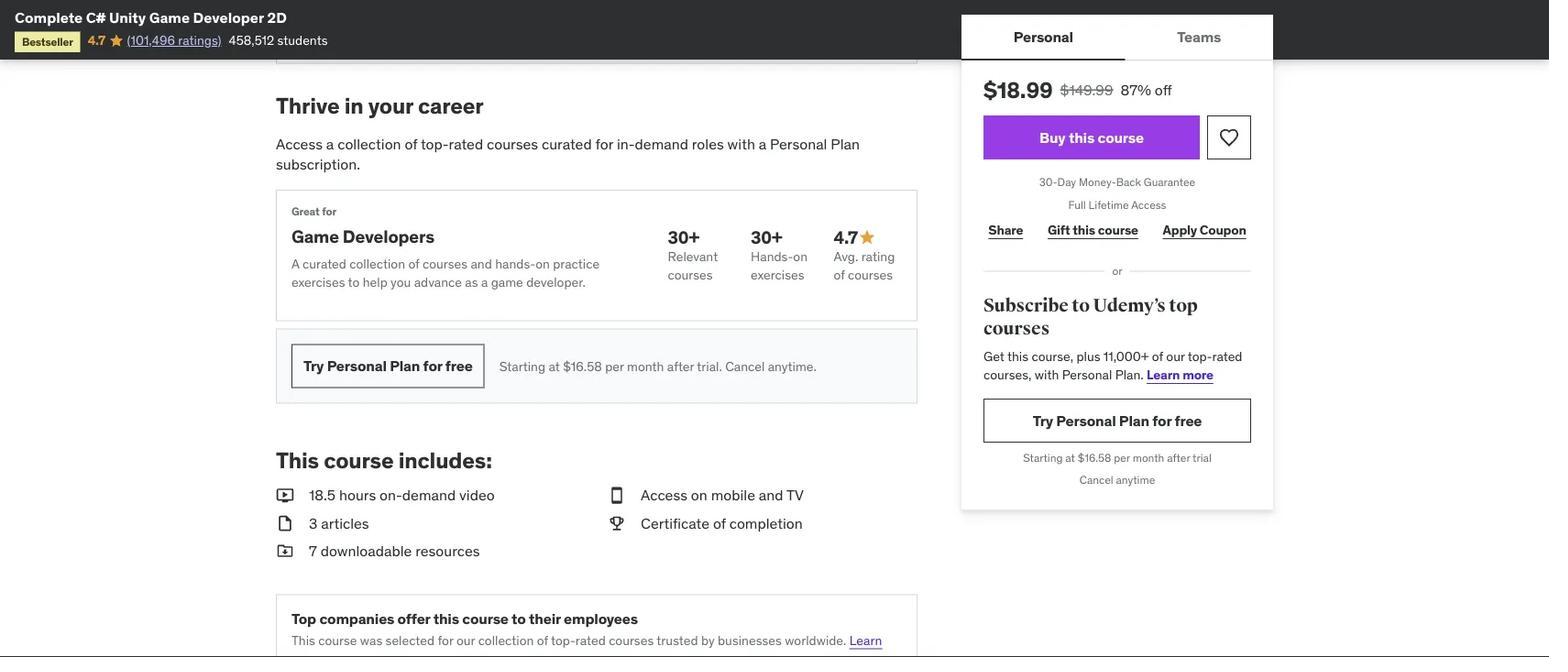 Task type: vqa. For each thing, say whether or not it's contained in the screenshot.
algorithms.
no



Task type: describe. For each thing, give the bounding box(es) containing it.
plan inside access a collection of top-rated courses curated for in-demand roles with a personal plan subscription.
[[831, 135, 860, 153]]

starting for starting at $16.58 per month after trial cancel anytime
[[1024, 451, 1063, 465]]

ratings)
[[178, 32, 221, 49]]

this course was selected for our collection of top-rated courses trusted by businesses worldwide.
[[292, 632, 847, 649]]

learn for top companies offer this course to their employees
[[850, 632, 883, 649]]

try personal plan for free link inside thrive in your career element
[[292, 344, 485, 388]]

coupon
[[1200, 222, 1247, 239]]

your
[[368, 92, 413, 120]]

teams
[[1178, 27, 1222, 46]]

with inside get this course, plus 11,000+ of our top-rated courses, with personal plan.
[[1035, 367, 1059, 383]]

rated inside get this course, plus 11,000+ of our top-rated courses, with personal plan.
[[1213, 349, 1243, 365]]

get
[[984, 349, 1005, 365]]

top companies offer this course to their employees
[[292, 609, 638, 628]]

developer.
[[527, 274, 586, 290]]

for down top companies offer this course to their employees
[[438, 632, 454, 649]]

30+ relevant courses
[[668, 226, 718, 283]]

hands-
[[495, 256, 536, 272]]

month for trial.
[[627, 358, 664, 374]]

30-
[[1040, 175, 1058, 189]]

courses,
[[984, 367, 1032, 383]]

buy this course
[[1040, 128, 1144, 147]]

avg. rating of courses
[[834, 249, 895, 283]]

1 vertical spatial try personal plan for free
[[1033, 411, 1203, 430]]

on inside 30+ hands-on exercises
[[794, 249, 808, 265]]

mobile
[[711, 486, 756, 505]]

tab list containing personal
[[962, 15, 1274, 61]]

for down "advance" on the left
[[423, 357, 442, 376]]

advance
[[414, 274, 462, 290]]

course left their
[[462, 609, 509, 628]]

free inside thrive in your career element
[[446, 357, 473, 376]]

plan.
[[1116, 367, 1144, 383]]

small image inside thrive in your career element
[[858, 229, 877, 247]]

458,512 students
[[229, 32, 328, 49]]

after for trial
[[1168, 451, 1191, 465]]

this for buy
[[1069, 128, 1095, 147]]

great
[[292, 205, 320, 219]]

resources
[[416, 542, 480, 560]]

after for trial.
[[667, 358, 694, 374]]

exercises inside 30+ hands-on exercises
[[751, 267, 805, 283]]

2 horizontal spatial a
[[759, 135, 767, 153]]

personal inside get this course, plus 11,000+ of our top-rated courses, with personal plan.
[[1063, 367, 1113, 383]]

share button
[[984, 212, 1029, 249]]

to inside subscribe to udemy's top courses
[[1072, 294, 1090, 317]]

full
[[1069, 197, 1086, 212]]

lifetime
[[1089, 197, 1129, 212]]

per for trial
[[1114, 451, 1131, 465]]

hours
[[339, 486, 376, 505]]

this course includes:
[[276, 447, 492, 475]]

month for trial
[[1133, 451, 1165, 465]]

gift this course link
[[1043, 212, 1144, 249]]

top- inside get this course, plus 11,000+ of our top-rated courses, with personal plan.
[[1188, 349, 1213, 365]]

c#
[[86, 8, 106, 27]]

anytime.
[[768, 358, 817, 374]]

practice
[[553, 256, 600, 272]]

help
[[363, 274, 388, 290]]

course up hours
[[324, 447, 394, 475]]

back
[[1117, 175, 1142, 189]]

collection inside access a collection of top-rated courses curated for in-demand roles with a personal plan subscription.
[[338, 135, 401, 153]]

skills.
[[372, 27, 404, 43]]

relevant
[[668, 249, 718, 265]]

of inside avg. rating of courses
[[834, 267, 845, 283]]

subscription.
[[276, 155, 360, 174]]

buy this course button
[[984, 116, 1200, 160]]

0 horizontal spatial game
[[149, 8, 190, 27]]

for inside the great for game developers a curated collection of courses and hands-on practice exercises to help you advance as a game developer.
[[322, 205, 337, 219]]

buy
[[1040, 128, 1066, 147]]

30-day money-back guarantee full lifetime access
[[1040, 175, 1196, 212]]

small image for certificate of completion
[[608, 513, 626, 534]]

458,512
[[229, 32, 274, 49]]

on-
[[380, 486, 402, 505]]

thrive in your career element
[[276, 92, 918, 404]]

2 vertical spatial to
[[512, 609, 526, 628]]

complete c# unity game developer 2d
[[15, 8, 287, 27]]

this right offer
[[433, 609, 459, 628]]

get this course, plus 11,000+ of our top-rated courses, with personal plan.
[[984, 349, 1243, 383]]

apply coupon button
[[1158, 212, 1252, 249]]

$16.58 for starting at $16.58 per month after trial cancel anytime
[[1078, 451, 1112, 465]]

2d
[[267, 8, 287, 27]]

gift
[[1048, 222, 1071, 239]]

a
[[292, 256, 300, 272]]

of inside the great for game developers a curated collection of courses and hands-on practice exercises to help you advance as a game developer.
[[408, 256, 420, 272]]

hands-
[[751, 249, 794, 265]]

highly
[[378, 9, 413, 25]]

our inside get this course, plus 11,000+ of our top-rated courses, with personal plan.
[[1167, 349, 1185, 365]]

courses inside the great for game developers a curated collection of courses and hands-on practice exercises to help you advance as a game developer.
[[423, 256, 468, 272]]

offer
[[398, 609, 430, 628]]

coding
[[488, 9, 527, 25]]

trial.
[[697, 358, 722, 374]]

in-
[[617, 135, 635, 153]]

for inside access a collection of top-rated courses curated for in-demand roles with a personal plan subscription.
[[596, 135, 614, 153]]

access inside the 30-day money-back guarantee full lifetime access
[[1132, 197, 1167, 212]]

of down their
[[537, 632, 548, 649]]

87%
[[1121, 80, 1152, 99]]

was
[[360, 632, 383, 649]]

transferable
[[415, 9, 485, 25]]

access on mobile and tv
[[641, 486, 804, 505]]

guarantee
[[1144, 175, 1196, 189]]

0 horizontal spatial a
[[326, 135, 334, 153]]

businesses
[[718, 632, 782, 649]]

articles
[[321, 514, 369, 533]]

game developers link
[[292, 225, 435, 247]]

try inside thrive in your career element
[[304, 357, 324, 376]]

developers
[[343, 225, 435, 247]]

top
[[292, 609, 316, 628]]

learn more link for subscribe to udemy's top courses
[[1147, 367, 1214, 383]]

starting at $16.58 per month after trial cancel anytime
[[1024, 451, 1212, 488]]

day
[[1058, 175, 1077, 189]]

learn more for top companies offer this course to their employees
[[292, 632, 883, 658]]

top
[[1169, 294, 1198, 317]]

curated inside the great for game developers a curated collection of courses and hands-on practice exercises to help you advance as a game developer.
[[303, 256, 347, 272]]

worldwide.
[[785, 632, 847, 649]]

at for starting at $16.58 per month after trial. cancel anytime.
[[549, 358, 560, 374]]

bestseller
[[22, 34, 73, 49]]

develop
[[328, 9, 375, 25]]

small image for 7 downloadable resources
[[276, 541, 294, 562]]

1 vertical spatial free
[[1175, 411, 1203, 430]]

of inside get this course, plus 11,000+ of our top-rated courses, with personal plan.
[[1153, 349, 1164, 365]]

trial
[[1193, 451, 1212, 465]]

2 vertical spatial plan
[[1120, 411, 1150, 430]]

1 vertical spatial try personal plan for free link
[[984, 399, 1252, 443]]

for up anytime
[[1153, 411, 1172, 430]]

and inside the great for game developers a curated collection of courses and hands-on practice exercises to help you advance as a game developer.
[[471, 256, 492, 272]]

7 downloadable resources
[[309, 542, 480, 560]]

personal button
[[962, 15, 1126, 59]]

solving
[[328, 27, 369, 43]]

subscribe
[[984, 294, 1069, 317]]

2 vertical spatial rated
[[576, 632, 606, 649]]

includes:
[[399, 447, 492, 475]]

try personal plan for free inside thrive in your career element
[[304, 357, 473, 376]]

small image for 18.5 hours on-demand video
[[276, 485, 294, 506]]



Task type: locate. For each thing, give the bounding box(es) containing it.
month up anytime
[[1133, 451, 1165, 465]]

starting at $16.58 per month after trial. cancel anytime.
[[499, 358, 817, 374]]

course up back
[[1098, 128, 1144, 147]]

rated inside access a collection of top-rated courses curated for in-demand roles with a personal plan subscription.
[[449, 135, 483, 153]]

1 vertical spatial try
[[1033, 411, 1054, 430]]

of up 'you'
[[408, 256, 420, 272]]

1 vertical spatial rated
[[1213, 349, 1243, 365]]

0 vertical spatial small image
[[276, 513, 294, 534]]

rating
[[862, 249, 895, 265]]

game
[[491, 274, 523, 290]]

of down avg.
[[834, 267, 845, 283]]

per inside 'starting at $16.58 per month after trial cancel anytime'
[[1114, 451, 1131, 465]]

this up '18.5'
[[276, 447, 319, 475]]

try personal plan for free link down 'you'
[[292, 344, 485, 388]]

30+ up relevant on the top
[[668, 226, 700, 248]]

on
[[794, 249, 808, 265], [536, 256, 550, 272], [691, 486, 708, 505]]

0 horizontal spatial month
[[627, 358, 664, 374]]

of inside access a collection of top-rated courses curated for in-demand roles with a personal plan subscription.
[[405, 135, 418, 153]]

udemy's
[[1094, 294, 1166, 317]]

3
[[309, 514, 318, 533]]

0 vertical spatial this
[[276, 447, 319, 475]]

0 horizontal spatial at
[[549, 358, 560, 374]]

0 horizontal spatial cancel
[[726, 358, 765, 374]]

1 horizontal spatial learn more
[[1147, 367, 1214, 383]]

0 horizontal spatial 30+
[[668, 226, 700, 248]]

more right plan.
[[1183, 367, 1214, 383]]

0 vertical spatial at
[[549, 358, 560, 374]]

exercises inside the great for game developers a curated collection of courses and hands-on practice exercises to help you advance as a game developer.
[[292, 274, 345, 290]]

per for trial.
[[605, 358, 624, 374]]

starting inside thrive in your career element
[[499, 358, 546, 374]]

subscribe to udemy's top courses
[[984, 294, 1198, 340]]

free up trial
[[1175, 411, 1203, 430]]

1 horizontal spatial per
[[1114, 451, 1131, 465]]

1 vertical spatial month
[[1133, 451, 1165, 465]]

personal up 'starting at $16.58 per month after trial cancel anytime'
[[1057, 411, 1117, 430]]

1 horizontal spatial month
[[1133, 451, 1165, 465]]

exercises down 'hands-'
[[751, 267, 805, 283]]

(101,496
[[127, 32, 175, 49]]

with
[[728, 135, 756, 153], [1035, 367, 1059, 383]]

learn more link for top companies offer this course to their employees
[[292, 632, 883, 658]]

1 horizontal spatial $16.58
[[1078, 451, 1112, 465]]

1 horizontal spatial try personal plan for free link
[[984, 399, 1252, 443]]

off
[[1155, 80, 1173, 99]]

after inside 'starting at $16.58 per month after trial cancel anytime'
[[1168, 451, 1191, 465]]

a right as
[[481, 274, 488, 290]]

at inside 'starting at $16.58 per month after trial cancel anytime'
[[1066, 451, 1076, 465]]

for left in- at the left
[[596, 135, 614, 153]]

share
[[989, 222, 1024, 239]]

1 horizontal spatial free
[[1175, 411, 1203, 430]]

small image left the 7
[[276, 541, 294, 562]]

to left help
[[348, 274, 360, 290]]

certificate of completion
[[641, 514, 803, 533]]

great for game developers a curated collection of courses and hands-on practice exercises to help you advance as a game developer.
[[292, 205, 600, 290]]

course down companies
[[318, 632, 357, 649]]

learn more link down "employees"
[[292, 632, 883, 658]]

1 horizontal spatial 4.7
[[834, 226, 858, 248]]

1 horizontal spatial after
[[1168, 451, 1191, 465]]

(101,496 ratings)
[[127, 32, 221, 49]]

4.7
[[88, 32, 106, 49], [834, 226, 858, 248]]

learn for subscribe to udemy's top courses
[[1147, 367, 1180, 383]]

1 vertical spatial 4.7
[[834, 226, 858, 248]]

1 vertical spatial to
[[1072, 294, 1090, 317]]

completion
[[730, 514, 803, 533]]

downloadable
[[321, 542, 412, 560]]

0 vertical spatial more
[[1183, 367, 1214, 383]]

students
[[277, 32, 328, 49]]

per inside thrive in your career element
[[605, 358, 624, 374]]

$16.58 for starting at $16.58 per month after trial. cancel anytime.
[[563, 358, 602, 374]]

our down top companies offer this course to their employees
[[457, 632, 475, 649]]

starting inside 'starting at $16.58 per month after trial cancel anytime'
[[1024, 451, 1063, 465]]

small image
[[858, 229, 877, 247], [276, 485, 294, 506], [608, 485, 626, 506], [608, 513, 626, 534]]

wishlist image
[[1219, 127, 1241, 149]]

try personal plan for free link
[[292, 344, 485, 388], [984, 399, 1252, 443]]

teams button
[[1126, 15, 1274, 59]]

1 horizontal spatial with
[[1035, 367, 1059, 383]]

a right roles
[[759, 135, 767, 153]]

30+ inside 30+ hands-on exercises
[[751, 226, 783, 248]]

starting down courses,
[[1024, 451, 1063, 465]]

2 vertical spatial access
[[641, 486, 688, 505]]

in
[[345, 92, 364, 120]]

their
[[529, 609, 561, 628]]

anytime
[[1117, 473, 1156, 488]]

more down the top at the bottom left of the page
[[292, 650, 321, 658]]

0 horizontal spatial rated
[[449, 135, 483, 153]]

gift this course
[[1048, 222, 1139, 239]]

learn more for subscribe to udemy's top courses
[[1147, 367, 1214, 383]]

try personal plan for free down plan.
[[1033, 411, 1203, 430]]

access up subscription.
[[276, 135, 323, 153]]

month inside 'starting at $16.58 per month after trial cancel anytime'
[[1133, 451, 1165, 465]]

and left tv
[[759, 486, 784, 505]]

plus
[[1077, 349, 1101, 365]]

curated right a
[[303, 256, 347, 272]]

personal down plus
[[1063, 367, 1113, 383]]

2 vertical spatial top-
[[551, 632, 576, 649]]

personal up $18.99
[[1014, 27, 1074, 46]]

access down back
[[1132, 197, 1167, 212]]

learn right plan.
[[1147, 367, 1180, 383]]

course down lifetime
[[1098, 222, 1139, 239]]

game inside the great for game developers a curated collection of courses and hands-on practice exercises to help you advance as a game developer.
[[292, 225, 339, 247]]

access for access on mobile and tv
[[641, 486, 688, 505]]

try personal plan for free down 'you'
[[304, 357, 473, 376]]

1 30+ from the left
[[668, 226, 700, 248]]

$18.99 $149.99 87% off
[[984, 76, 1173, 104]]

apply
[[1163, 222, 1198, 239]]

this for this course was selected for our collection of top-rated courses trusted by businesses worldwide.
[[292, 632, 315, 649]]

0 vertical spatial our
[[1167, 349, 1185, 365]]

0 horizontal spatial try personal plan for free link
[[292, 344, 485, 388]]

try personal plan for free link down plan.
[[984, 399, 1252, 443]]

7
[[309, 542, 317, 560]]

more for subscribe to udemy's top courses
[[1183, 367, 1214, 383]]

0 vertical spatial curated
[[542, 135, 592, 153]]

a
[[326, 135, 334, 153], [759, 135, 767, 153], [481, 274, 488, 290]]

1 vertical spatial learn more
[[292, 632, 883, 658]]

0 vertical spatial plan
[[831, 135, 860, 153]]

career
[[418, 92, 484, 120]]

try
[[304, 357, 324, 376], [1033, 411, 1054, 430]]

at for starting at $16.58 per month after trial cancel anytime
[[1066, 451, 1076, 465]]

by
[[701, 632, 715, 649]]

at inside thrive in your career element
[[549, 358, 560, 374]]

1 vertical spatial curated
[[303, 256, 347, 272]]

with right roles
[[728, 135, 756, 153]]

collection up help
[[350, 256, 405, 272]]

small image
[[276, 513, 294, 534], [276, 541, 294, 562]]

you
[[391, 274, 411, 290]]

demand down includes:
[[402, 486, 456, 505]]

complete
[[15, 8, 83, 27]]

learn more right plan.
[[1147, 367, 1214, 383]]

0 vertical spatial try personal plan for free
[[304, 357, 473, 376]]

0 vertical spatial free
[[446, 357, 473, 376]]

tv
[[787, 486, 804, 505]]

curated left in- at the left
[[542, 135, 592, 153]]

of right 11,000+
[[1153, 349, 1164, 365]]

0 horizontal spatial our
[[457, 632, 475, 649]]

cancel left anytime
[[1080, 473, 1114, 488]]

a inside the great for game developers a curated collection of courses and hands-on practice exercises to help you advance as a game developer.
[[481, 274, 488, 290]]

course,
[[1032, 349, 1074, 365]]

1 vertical spatial with
[[1035, 367, 1059, 383]]

1 horizontal spatial at
[[1066, 451, 1076, 465]]

1 vertical spatial more
[[292, 650, 321, 658]]

0 horizontal spatial plan
[[390, 357, 420, 376]]

1 horizontal spatial try
[[1033, 411, 1054, 430]]

small image for access on mobile and tv
[[608, 485, 626, 506]]

cancel right "trial."
[[726, 358, 765, 374]]

small image left the 3
[[276, 513, 294, 534]]

avg.
[[834, 249, 859, 265]]

course inside button
[[1098, 128, 1144, 147]]

on inside the great for game developers a curated collection of courses and hands-on practice exercises to help you advance as a game developer.
[[536, 256, 550, 272]]

0 vertical spatial rated
[[449, 135, 483, 153]]

3 articles
[[309, 514, 369, 533]]

to left their
[[512, 609, 526, 628]]

for
[[596, 135, 614, 153], [322, 205, 337, 219], [423, 357, 442, 376], [1153, 411, 1172, 430], [438, 632, 454, 649]]

demand inside access a collection of top-rated courses curated for in-demand roles with a personal plan subscription.
[[635, 135, 689, 153]]

1 vertical spatial demand
[[402, 486, 456, 505]]

0 vertical spatial cancel
[[726, 358, 765, 374]]

cancel inside 'starting at $16.58 per month after trial cancel anytime'
[[1080, 473, 1114, 488]]

access
[[276, 135, 323, 153], [1132, 197, 1167, 212], [641, 486, 688, 505]]

1 vertical spatial collection
[[350, 256, 405, 272]]

cancel for anytime.
[[726, 358, 765, 374]]

0 vertical spatial game
[[149, 8, 190, 27]]

30+ inside 30+ relevant courses
[[668, 226, 700, 248]]

1 vertical spatial game
[[292, 225, 339, 247]]

this for get
[[1008, 349, 1029, 365]]

1 vertical spatial learn
[[850, 632, 883, 649]]

2 small image from the top
[[276, 541, 294, 562]]

0 horizontal spatial try personal plan for free
[[304, 357, 473, 376]]

starting down game
[[499, 358, 546, 374]]

top- inside access a collection of top-rated courses curated for in-demand roles with a personal plan subscription.
[[421, 135, 449, 153]]

curated inside access a collection of top-rated courses curated for in-demand roles with a personal plan subscription.
[[542, 135, 592, 153]]

problem
[[530, 9, 577, 25]]

after left "trial."
[[667, 358, 694, 374]]

$149.99
[[1061, 80, 1114, 99]]

$16.58 inside 'starting at $16.58 per month after trial cancel anytime'
[[1078, 451, 1112, 465]]

this inside button
[[1069, 128, 1095, 147]]

collection for developers
[[350, 256, 405, 272]]

18.5 hours on-demand video
[[309, 486, 495, 505]]

this inside get this course, plus 11,000+ of our top-rated courses, with personal plan.
[[1008, 349, 1029, 365]]

thrive
[[276, 92, 340, 120]]

1 horizontal spatial a
[[481, 274, 488, 290]]

1 horizontal spatial access
[[641, 486, 688, 505]]

1 horizontal spatial 30+
[[751, 226, 783, 248]]

curated
[[542, 135, 592, 153], [303, 256, 347, 272]]

on up the developer.
[[536, 256, 550, 272]]

rated
[[449, 135, 483, 153], [1213, 349, 1243, 365], [576, 632, 606, 649]]

30+
[[668, 226, 700, 248], [751, 226, 783, 248]]

0 horizontal spatial access
[[276, 135, 323, 153]]

2 horizontal spatial access
[[1132, 197, 1167, 212]]

0 vertical spatial and
[[471, 256, 492, 272]]

courses inside access a collection of top-rated courses curated for in-demand roles with a personal plan subscription.
[[487, 135, 538, 153]]

1 horizontal spatial plan
[[831, 135, 860, 153]]

to
[[348, 274, 360, 290], [1072, 294, 1090, 317], [512, 609, 526, 628]]

more for top companies offer this course to their employees
[[292, 650, 321, 658]]

0 horizontal spatial demand
[[402, 486, 456, 505]]

1 vertical spatial and
[[759, 486, 784, 505]]

with down course,
[[1035, 367, 1059, 383]]

30+ up 'hands-'
[[751, 226, 783, 248]]

our
[[1167, 349, 1185, 365], [457, 632, 475, 649]]

1 horizontal spatial to
[[512, 609, 526, 628]]

4.7 inside thrive in your career element
[[834, 226, 858, 248]]

to left udemy's
[[1072, 294, 1090, 317]]

1 vertical spatial plan
[[390, 357, 420, 376]]

money-
[[1079, 175, 1117, 189]]

collection for selected
[[478, 632, 534, 649]]

with inside access a collection of top-rated courses curated for in-demand roles with a personal plan subscription.
[[728, 135, 756, 153]]

and up as
[[471, 256, 492, 272]]

personal inside access a collection of top-rated courses curated for in-demand roles with a personal plan subscription.
[[770, 135, 828, 153]]

2 vertical spatial collection
[[478, 632, 534, 649]]

1 vertical spatial learn more link
[[292, 632, 883, 658]]

1 vertical spatial small image
[[276, 541, 294, 562]]

after left trial
[[1168, 451, 1191, 465]]

and
[[471, 256, 492, 272], [759, 486, 784, 505]]

this for gift
[[1073, 222, 1096, 239]]

0 horizontal spatial try
[[304, 357, 324, 376]]

0 horizontal spatial exercises
[[292, 274, 345, 290]]

this for this course includes:
[[276, 447, 319, 475]]

0 vertical spatial with
[[728, 135, 756, 153]]

2 horizontal spatial top-
[[1188, 349, 1213, 365]]

video
[[459, 486, 495, 505]]

selected
[[386, 632, 435, 649]]

1 vertical spatial after
[[1168, 451, 1191, 465]]

30+ for 30+ hands-on exercises
[[751, 226, 783, 248]]

0 vertical spatial 4.7
[[88, 32, 106, 49]]

0 vertical spatial top-
[[421, 135, 449, 153]]

4.7 down c#
[[88, 32, 106, 49]]

this down the top at the bottom left of the page
[[292, 632, 315, 649]]

free down as
[[446, 357, 473, 376]]

0 horizontal spatial starting
[[499, 358, 546, 374]]

learn more down "employees"
[[292, 632, 883, 658]]

personal down help
[[327, 357, 387, 376]]

0 vertical spatial learn more
[[1147, 367, 1214, 383]]

personal right roles
[[770, 135, 828, 153]]

1 vertical spatial per
[[1114, 451, 1131, 465]]

$16.58 inside thrive in your career element
[[563, 358, 602, 374]]

cancel for anytime
[[1080, 473, 1114, 488]]

courses inside 30+ relevant courses
[[668, 267, 713, 283]]

1 horizontal spatial on
[[691, 486, 708, 505]]

1 horizontal spatial our
[[1167, 349, 1185, 365]]

after
[[667, 358, 694, 374], [1168, 451, 1191, 465]]

1 vertical spatial at
[[1066, 451, 1076, 465]]

0 horizontal spatial after
[[667, 358, 694, 374]]

exercises down a
[[292, 274, 345, 290]]

top-
[[421, 135, 449, 153], [1188, 349, 1213, 365], [551, 632, 576, 649]]

tab list
[[962, 15, 1274, 61]]

our right 11,000+
[[1167, 349, 1185, 365]]

top- down their
[[551, 632, 576, 649]]

employees
[[564, 609, 638, 628]]

small image for 3 articles
[[276, 513, 294, 534]]

apply coupon
[[1163, 222, 1247, 239]]

collection down their
[[478, 632, 534, 649]]

0 vertical spatial to
[[348, 274, 360, 290]]

or
[[1113, 264, 1123, 278]]

demand left roles
[[635, 135, 689, 153]]

0 horizontal spatial free
[[446, 357, 473, 376]]

1 horizontal spatial and
[[759, 486, 784, 505]]

roles
[[692, 135, 724, 153]]

1 small image from the top
[[276, 513, 294, 534]]

of down the access on mobile and tv
[[713, 514, 726, 533]]

per
[[605, 358, 624, 374], [1114, 451, 1131, 465]]

to inside the great for game developers a curated collection of courses and hands-on practice exercises to help you advance as a game developer.
[[348, 274, 360, 290]]

0 vertical spatial $16.58
[[563, 358, 602, 374]]

learn right worldwide.
[[850, 632, 883, 649]]

a up subscription.
[[326, 135, 334, 153]]

month inside thrive in your career element
[[627, 358, 664, 374]]

collection down thrive in your career
[[338, 135, 401, 153]]

1 horizontal spatial try personal plan for free
[[1033, 411, 1203, 430]]

2 30+ from the left
[[751, 226, 783, 248]]

top- down top
[[1188, 349, 1213, 365]]

cancel inside thrive in your career element
[[726, 358, 765, 374]]

access for access a collection of top-rated courses curated for in-demand roles with a personal plan subscription.
[[276, 135, 323, 153]]

access up certificate at the left bottom of the page
[[641, 486, 688, 505]]

month left "trial."
[[627, 358, 664, 374]]

on left avg.
[[794, 249, 808, 265]]

on left mobile
[[691, 486, 708, 505]]

courses inside avg. rating of courses
[[848, 267, 893, 283]]

this right buy
[[1069, 128, 1095, 147]]

1 horizontal spatial starting
[[1024, 451, 1063, 465]]

1 horizontal spatial rated
[[576, 632, 606, 649]]

30+ for 30+ relevant courses
[[668, 226, 700, 248]]

2 horizontal spatial plan
[[1120, 411, 1150, 430]]

develop highly transferable coding problem solving skills.
[[328, 9, 577, 43]]

learn more link right plan.
[[1147, 367, 1214, 383]]

access inside access a collection of top-rated courses curated for in-demand roles with a personal plan subscription.
[[276, 135, 323, 153]]

2 horizontal spatial on
[[794, 249, 808, 265]]

0 vertical spatial try personal plan for free link
[[292, 344, 485, 388]]

0 vertical spatial access
[[276, 135, 323, 153]]

30+ hands-on exercises
[[751, 226, 808, 283]]

18.5
[[309, 486, 336, 505]]

unity
[[109, 8, 146, 27]]

top- down 'career'
[[421, 135, 449, 153]]

starting for starting at $16.58 per month after trial. cancel anytime.
[[499, 358, 546, 374]]

4.7 up avg.
[[834, 226, 858, 248]]

0 vertical spatial demand
[[635, 135, 689, 153]]

0 horizontal spatial top-
[[421, 135, 449, 153]]

1 vertical spatial cancel
[[1080, 473, 1114, 488]]

game up (101,496 ratings)
[[149, 8, 190, 27]]

1 horizontal spatial learn more link
[[1147, 367, 1214, 383]]

1 horizontal spatial game
[[292, 225, 339, 247]]

0 horizontal spatial and
[[471, 256, 492, 272]]

of down your
[[405, 135, 418, 153]]

personal inside button
[[1014, 27, 1074, 46]]

1 vertical spatial our
[[457, 632, 475, 649]]

after inside thrive in your career element
[[667, 358, 694, 374]]

as
[[465, 274, 478, 290]]

for right great
[[322, 205, 337, 219]]

game down great
[[292, 225, 339, 247]]

courses inside subscribe to udemy's top courses
[[984, 318, 1050, 340]]

this up courses,
[[1008, 349, 1029, 365]]

collection inside the great for game developers a curated collection of courses and hands-on practice exercises to help you advance as a game developer.
[[350, 256, 405, 272]]

1 horizontal spatial curated
[[542, 135, 592, 153]]

1 vertical spatial starting
[[1024, 451, 1063, 465]]

1 horizontal spatial exercises
[[751, 267, 805, 283]]

this right gift
[[1073, 222, 1096, 239]]



